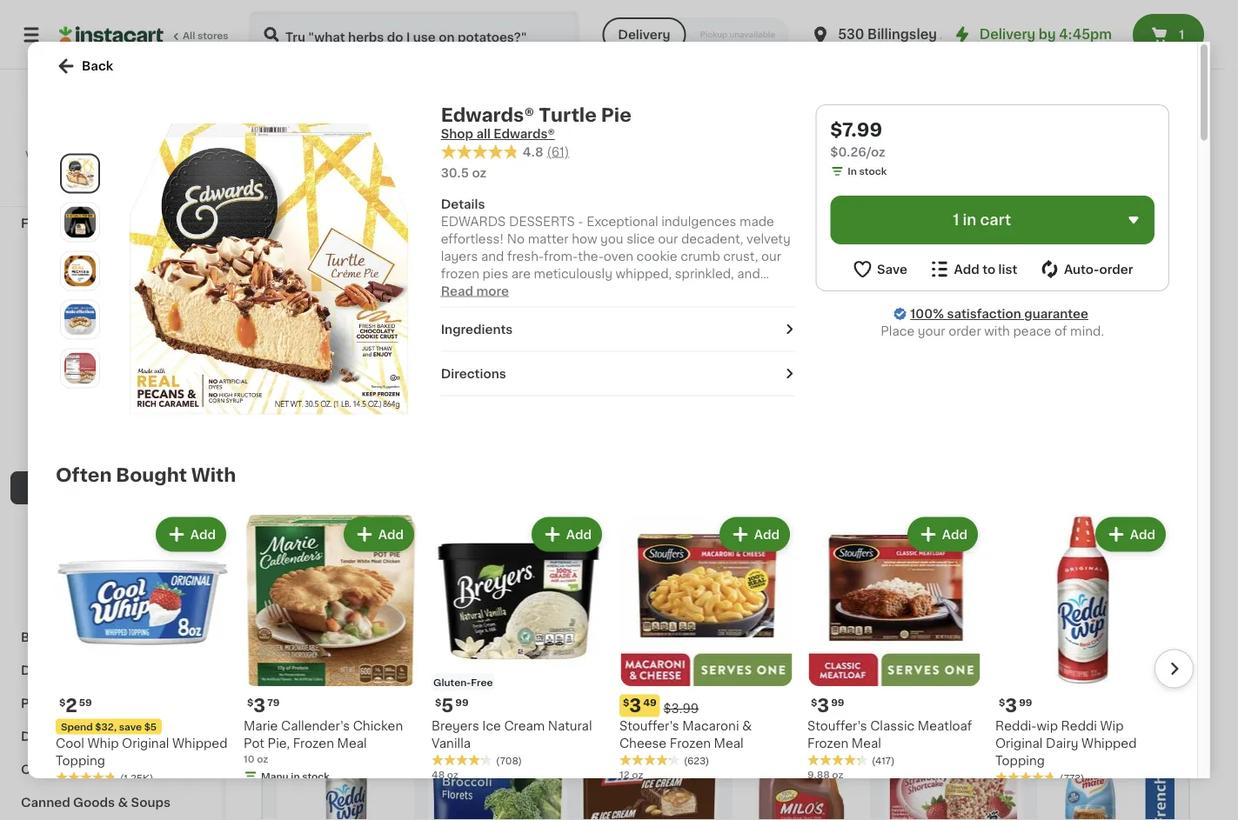 Task type: describe. For each thing, give the bounding box(es) containing it.
1 horizontal spatial satisfaction
[[947, 308, 1022, 320]]

pie inside edwards® edwards premium desserts cookies and crème pie
[[1171, 274, 1190, 286]]

36 oz for (115)
[[733, 38, 759, 47]]

marie inside marie callender's chicken pot pie, frozen meal 10 oz
[[244, 720, 278, 732]]

1 dish from the left
[[298, 541, 325, 553]]

pricing
[[51, 150, 86, 160]]

& inside frozen broths & juice concentrate
[[119, 548, 129, 560]]

$32,
[[95, 722, 117, 732]]

goods for dry
[[47, 731, 89, 743]]

stouffer's for cheese
[[620, 720, 679, 732]]

0 horizontal spatial (61)
[[483, 543, 500, 552]]

all stores link
[[59, 10, 230, 59]]

1 horizontal spatial (61)
[[547, 146, 569, 158]]

add to list button
[[929, 258, 1018, 280]]

frozen up the frozen breads & doughs on the left of page
[[31, 482, 72, 494]]

$0.26/oz
[[830, 146, 886, 158]]

turtle for edwards® turtle pie
[[481, 523, 516, 536]]

frozen inside marie callender's chicken pot pie, frozen meal 10 oz
[[293, 738, 334, 750]]

doughs
[[135, 515, 182, 527]]

frozen breads & doughs link
[[10, 505, 211, 538]]

0 vertical spatial dough
[[346, 239, 387, 251]]

6 for marie callender's dutch apple pie frozen dessert
[[585, 216, 598, 234]]

0 vertical spatial 30.5 oz
[[441, 167, 487, 179]]

key
[[839, 541, 863, 553]]

frozen breakfast link
[[10, 406, 211, 439]]

wip
[[1037, 720, 1058, 732]]

vanilla
[[432, 738, 471, 750]]

breyers ice cream natural vanilla
[[432, 720, 592, 750]]

prepared foods link
[[10, 687, 211, 721]]

in inside tru fru pineapple in white chocolate & coconut 8 oz
[[527, 239, 538, 251]]

6.5
[[733, 591, 748, 601]]

broths
[[76, 548, 116, 560]]

2 deep from the left
[[1047, 541, 1081, 553]]

edwards® inside the $ 4 edwards® edwards singles desserts key lime pie slices 2pk
[[733, 523, 792, 536]]

3 inside $3.49 original price: $3.99 element
[[629, 697, 642, 715]]

meat & seafood link
[[10, 141, 211, 174]]

17.8
[[1047, 21, 1065, 31]]

25.5
[[890, 574, 912, 584]]

all
[[476, 128, 491, 140]]

whipped inside cool whip original whipped topping
[[172, 738, 228, 750]]

6.84 fl oz button
[[890, 0, 1033, 33]]

together
[[425, 690, 494, 704]]

mind.
[[1070, 325, 1104, 338]]

oz inside tru fru pineapple in white chocolate & coconut 8 oz
[[427, 291, 439, 300]]

$3.49 original price: $3.99 element
[[620, 695, 794, 718]]

pie,
[[268, 738, 290, 750]]

favorite
[[890, 239, 939, 251]]

many inside item carousel region
[[261, 772, 289, 782]]

meal inside stouffer's macaroni & cheese frozen meal
[[714, 738, 744, 750]]

12 oz inside item carousel region
[[620, 771, 644, 780]]

size
[[681, 541, 706, 553]]

ice cream & popsicles link
[[10, 273, 211, 306]]

product group containing 5
[[432, 514, 606, 821]]

2.67
[[592, 38, 613, 47]]

bought
[[366, 690, 422, 704]]

100% satisfaction guarantee inside 100% satisfaction guarantee button
[[44, 181, 184, 191]]

snacks & candy link
[[10, 174, 211, 207]]

99 for stouffer's classic meatloaf frozen meal
[[831, 698, 845, 708]]

dessert inside marie callender's pumpkin pie frozen dessert
[[733, 274, 781, 286]]

frozen inside marie callender's pumpkin pie frozen dessert
[[811, 256, 852, 268]]

frozen vegetables
[[31, 383, 144, 395]]

(27)
[[325, 293, 344, 302]]

0 vertical spatial all
[[183, 31, 195, 40]]

desserts inside edwards® edwards premium desserts cookies and crème pie
[[1105, 256, 1160, 268]]

product group containing 2
[[56, 514, 230, 821]]

$ 4 edwards® edwards singles desserts key lime pie slices 2pk
[[733, 500, 863, 570]]

$ for breyers ice cream natural vanilla
[[435, 698, 442, 708]]

frozen snacks
[[31, 317, 120, 329]]

99 down details
[[442, 217, 456, 226]]

12 inside item carousel region
[[620, 771, 630, 780]]

frozen dessert edwards® turtle pie hero image
[[118, 118, 420, 420]]

peace
[[1013, 325, 1052, 338]]

1 vertical spatial 30.5 oz
[[418, 557, 454, 566]]

delivery by 4:45pm link
[[952, 24, 1112, 45]]

100% satisfaction guarantee link
[[911, 305, 1089, 323]]

satisfaction inside button
[[73, 181, 132, 191]]

frequently bought together section
[[261, 664, 1190, 821]]

delivery for delivery by 4:45pm
[[980, 28, 1036, 41]]

2 (231) from the left
[[1112, 560, 1135, 570]]

turtle for edwards® turtle pie shop all edwards®
[[539, 106, 597, 124]]

$ for reddi-wip reddi wip original dairy whipped topping
[[999, 698, 1005, 708]]

100% inside button
[[44, 181, 71, 191]]

edwards® turtle pie
[[418, 523, 539, 536]]

dessert inside marie callender's dutch apple pie frozen dessert
[[576, 274, 624, 286]]

26
[[1047, 307, 1060, 316]]

0 vertical spatial 2
[[576, 38, 582, 47]]

530 billingsley road
[[838, 28, 976, 41]]

spend
[[61, 722, 93, 732]]

ice cream & popsicles
[[31, 284, 169, 296]]

dry goods & pasta link
[[10, 721, 211, 754]]

order inside "auto-order" button
[[1100, 263, 1133, 275]]

5 for breyers
[[442, 697, 454, 715]]

creme
[[970, 239, 1011, 251]]

1 pillsbury from the left
[[261, 523, 314, 536]]

view pricing policy. not affiliated with instacart.
[[25, 150, 188, 174]]

in inside item carousel region
[[291, 772, 300, 782]]

79 for 5
[[285, 217, 297, 226]]

marie for marie callender's pumpkin pie frozen dessert
[[733, 239, 767, 251]]

edwards®
[[494, 128, 555, 140]]

1 for 1
[[1179, 29, 1185, 41]]

frozen left pizzas
[[31, 251, 72, 263]]

ben
[[261, 239, 285, 251]]

details button
[[441, 196, 795, 213]]

place
[[881, 325, 915, 338]]

pie inside edwards® hershey's chocolate créme pie
[[1001, 541, 1020, 553]]

snacks inside frozen snacks link
[[76, 317, 120, 329]]

list
[[999, 263, 1018, 275]]

8 inside tru fru pineapple in white chocolate & coconut 8 oz
[[418, 291, 425, 300]]

callender's for pie
[[613, 239, 682, 251]]

1 3 pillsbury pie crusts, deep dish from the left
[[261, 500, 382, 553]]

dry goods & pasta
[[21, 731, 140, 743]]

0 horizontal spatial 12
[[261, 574, 271, 584]]

enlarge frozen dessert edwards® turtle pie angle_left (opens in a new tab) image
[[64, 206, 96, 238]]

beverages link
[[10, 108, 211, 141]]

save
[[877, 263, 908, 275]]

add to list
[[954, 263, 1018, 275]]

4
[[743, 500, 756, 519]]

policy.
[[88, 150, 121, 160]]

$7.99 element for edwards® edwards premium desserts cookies and crème pie
[[1047, 214, 1190, 236]]

$3.99
[[664, 703, 699, 715]]

sara
[[576, 523, 602, 536]]

1 vertical spatial desserts
[[76, 482, 131, 494]]

gluten-free for breyers ice cream natural vanilla
[[433, 678, 493, 688]]

all inside 6 sara lee pound cake, all butter, family size 16 oz
[[576, 541, 590, 553]]

8 oz
[[261, 307, 281, 316]]

with inside view pricing policy. not affiliated with instacart.
[[71, 164, 93, 174]]

$ for marie callender's pumpkin pie frozen dessert
[[736, 217, 743, 226]]

meatloaf
[[918, 720, 972, 732]]

frozen vegetables link
[[10, 372, 211, 406]]

1 vertical spatial with
[[984, 325, 1010, 338]]

$ 6 99 for marie callender's dutch apple pie frozen dessert
[[579, 216, 613, 234]]

2 chunks from the top
[[261, 291, 307, 303]]

2 3 pillsbury pie crusts, deep dish from the left
[[1047, 500, 1169, 553]]

eggs
[[71, 85, 102, 97]]

not
[[124, 150, 142, 160]]

jerry's
[[301, 239, 343, 251]]

99 inside 7 99
[[913, 501, 926, 511]]

$7.99 $0.26/oz
[[830, 121, 886, 158]]

pie inside marie callender's pumpkin pie frozen dessert
[[789, 256, 808, 268]]

billingsley
[[868, 28, 937, 41]]

read more
[[441, 285, 509, 297]]

26 oz
[[1047, 307, 1073, 316]]

favorite day creme brulee 2 each
[[890, 239, 1011, 283]]

1 vertical spatial 100% satisfaction guarantee
[[911, 308, 1089, 320]]

$ for ben & jerry's dough chunks chocolate chip cookie dough chunks
[[265, 217, 271, 226]]

frozen down frozen snacks
[[31, 350, 72, 362]]

17.8 oz button
[[1047, 0, 1190, 33]]

pie inside edwards® turtle pie shop all edwards®
[[601, 106, 632, 124]]

$ 3 99 for stouffer's
[[811, 697, 845, 715]]

classic
[[870, 720, 915, 732]]

beverages
[[21, 118, 88, 131]]

enlarge frozen dessert edwards® turtle pie ingredients (opens in a new tab) image
[[64, 304, 96, 335]]

frozen down frozen desserts
[[31, 515, 72, 527]]

meal inside 'stouffer's classic meatloaf frozen meal'
[[852, 738, 881, 750]]

1 horizontal spatial (114)
[[954, 560, 976, 570]]

juice
[[132, 548, 166, 560]]

36 for (690)
[[261, 38, 274, 47]]

pineapple
[[463, 239, 524, 251]]

frozen down frozen vegetables
[[31, 416, 72, 428]]

25.5 oz
[[890, 574, 925, 584]]

topping inside cool whip original whipped topping
[[56, 755, 105, 767]]

goods for canned
[[73, 797, 115, 809]]

delivery button
[[602, 17, 686, 52]]

macaroni
[[682, 720, 739, 732]]

99 for reddi-wip reddi wip original dairy whipped topping
[[1019, 698, 1033, 708]]

bought
[[116, 467, 187, 485]]

36 for (115)
[[733, 38, 746, 47]]

many in stock inside item carousel region
[[261, 772, 330, 782]]

ice inside breyers ice cream natural vanilla
[[482, 720, 501, 732]]

$ 6 99 for marie callender's pumpkin pie frozen dessert
[[736, 216, 770, 234]]

chicken
[[353, 720, 403, 732]]

frequently
[[277, 690, 362, 704]]

0 horizontal spatial 8
[[261, 307, 268, 316]]

x
[[584, 38, 590, 47]]

crème
[[1126, 274, 1167, 286]]

pie inside marie callender's dutch apple pie frozen dessert
[[655, 256, 674, 268]]

edwards® for edwards® turtle pie
[[418, 523, 478, 536]]

canned
[[21, 797, 70, 809]]

1 crusts, from the left
[[339, 523, 382, 536]]

1 vertical spatial dough
[[339, 274, 380, 286]]

family
[[638, 541, 678, 553]]

topping inside reddi-wip reddi wip original dairy whipped topping
[[996, 755, 1045, 767]]

0 vertical spatial sponsored badge image
[[418, 304, 471, 314]]

in inside field
[[963, 213, 977, 228]]

fl
[[915, 21, 921, 31]]

6.84 fl oz
[[890, 21, 935, 31]]

condiments & sauces link
[[10, 754, 211, 787]]

edwards® edwards premium desserts cookies and crème pie
[[1047, 239, 1190, 286]]

$7.99 element for edwards® turtle pie
[[418, 498, 562, 521]]

0 vertical spatial ice
[[31, 284, 50, 296]]

(2.91k)
[[483, 24, 516, 33]]

pound
[[631, 523, 671, 536]]

shop
[[441, 128, 473, 140]]

callender's for frozen
[[770, 239, 839, 251]]

cart
[[980, 213, 1011, 228]]

2 inside the favorite day creme brulee 2 each
[[890, 273, 896, 283]]

0 horizontal spatial 38 oz
[[418, 38, 445, 47]]

& inside 'ben & jerry's dough chunks chocolate chip cookie dough chunks'
[[288, 239, 298, 251]]



Task type: vqa. For each thing, say whether or not it's contained in the screenshot.
"shop" Link at the left
no



Task type: locate. For each thing, give the bounding box(es) containing it.
desserts up the crème
[[1105, 256, 1160, 268]]

1 horizontal spatial 12 oz
[[620, 771, 644, 780]]

meal inside marie callender's chicken pot pie, frozen meal 10 oz
[[337, 738, 367, 750]]

edwards® for edwards® edwards premium desserts cookies and crème pie
[[1047, 239, 1107, 251]]

1 horizontal spatial 12
[[620, 771, 630, 780]]

frozen inside frozen broths & juice concentrate
[[31, 548, 72, 560]]

marie for marie callender's dutch apple pie frozen dessert
[[576, 239, 610, 251]]

79 up pie,
[[267, 698, 280, 708]]

& inside stouffer's macaroni & cheese frozen meal
[[742, 720, 752, 732]]

$ up pumpkin
[[736, 217, 743, 226]]

1 horizontal spatial turtle
[[539, 106, 597, 124]]

1 chunks from the top
[[261, 256, 307, 268]]

affiliated
[[144, 150, 188, 160]]

dairy & eggs
[[21, 85, 102, 97]]

guarantee down affiliated
[[134, 181, 184, 191]]

frozen right pie,
[[293, 738, 334, 750]]

callender's
[[770, 239, 839, 251], [613, 239, 682, 251], [281, 720, 350, 732]]

satisfaction down instacart.
[[73, 181, 132, 191]]

3 pillsbury pie crusts, deep dish
[[261, 500, 382, 553], [1047, 500, 1169, 553]]

1 horizontal spatial $ 6 99
[[736, 216, 770, 234]]

satisfaction up place your order with peace of mind.
[[947, 308, 1022, 320]]

$ for stouffer's classic meatloaf frozen meal
[[811, 698, 817, 708]]

1 vertical spatial 100%
[[911, 308, 944, 320]]

original inside cool whip original whipped topping
[[122, 738, 169, 750]]

0 horizontal spatial dish
[[298, 541, 325, 553]]

turtle inside edwards® turtle pie shop all edwards®
[[539, 106, 597, 124]]

$7.99 element
[[890, 214, 1033, 236], [1047, 214, 1190, 236], [418, 498, 562, 521]]

guarantee up of
[[1024, 308, 1089, 320]]

99 up breyers
[[455, 698, 469, 708]]

2 horizontal spatial marie
[[733, 239, 767, 251]]

1 (231) from the left
[[325, 560, 349, 570]]

1 original from the left
[[122, 738, 169, 750]]

2 left the 59
[[66, 697, 77, 715]]

chocolate inside tru fru pineapple in white chocolate & coconut 8 oz
[[457, 256, 520, 268]]

1 horizontal spatial delivery
[[980, 28, 1036, 41]]

0 horizontal spatial snacks
[[21, 184, 66, 197]]

1 vertical spatial 30.5
[[418, 557, 440, 566]]

100% up your on the top of page
[[911, 308, 944, 320]]

dairy down wip
[[1046, 738, 1079, 750]]

0 vertical spatial with
[[71, 164, 93, 174]]

1 dessert from the left
[[733, 274, 781, 286]]

5 inside item carousel region
[[442, 697, 454, 715]]

frozen inside "link"
[[31, 383, 72, 395]]

79 for 3
[[267, 698, 280, 708]]

0 horizontal spatial callender's
[[281, 720, 350, 732]]

often
[[56, 467, 112, 485]]

frozen desserts link
[[10, 472, 211, 505]]

2 topping from the left
[[996, 755, 1045, 767]]

many
[[278, 591, 306, 601], [1065, 591, 1092, 601], [261, 772, 289, 782]]

deep
[[261, 541, 294, 553], [1047, 541, 1081, 553]]

$ 6 99 down details button at the top of the page
[[579, 216, 613, 234]]

$ up breyers
[[435, 698, 442, 708]]

(690)
[[325, 24, 352, 33]]

stouffer's macaroni & cheese frozen meal
[[620, 720, 752, 750]]

crusts,
[[339, 523, 382, 536], [1125, 523, 1169, 536]]

delivery left by
[[980, 28, 1036, 41]]

30.5 oz
[[441, 167, 487, 179], [418, 557, 454, 566]]

0 horizontal spatial desserts
[[76, 482, 131, 494]]

desserts inside the $ 4 edwards® edwards singles desserts key lime pie slices 2pk
[[780, 541, 836, 553]]

1 horizontal spatial topping
[[996, 755, 1045, 767]]

0 vertical spatial 8
[[418, 291, 425, 300]]

dough up (27)
[[339, 274, 380, 286]]

99 for breyers ice cream natural vanilla
[[455, 698, 469, 708]]

enlarge frozen dessert edwards® turtle pie nutrition (opens in a new tab) image
[[64, 353, 96, 384]]

product group
[[418, 63, 562, 318], [733, 63, 876, 334], [261, 348, 404, 607], [418, 348, 562, 568], [576, 348, 719, 570], [1047, 348, 1190, 622], [56, 514, 230, 821], [244, 514, 418, 787], [432, 514, 606, 821], [620, 514, 794, 782], [808, 514, 982, 782], [996, 514, 1170, 800], [277, 721, 415, 821], [429, 721, 567, 821], [581, 721, 719, 821], [733, 721, 871, 821], [885, 721, 1023, 821], [1037, 721, 1175, 821]]

hershey's
[[953, 523, 1014, 536]]

product group containing tru fru pineapple in white chocolate & coconut
[[418, 63, 562, 318]]

99 down details button at the top of the page
[[600, 217, 613, 226]]

cool
[[56, 738, 84, 750]]

1 stouffer's from the left
[[620, 720, 679, 732]]

10
[[244, 755, 255, 764]]

$ down details button at the top of the page
[[579, 217, 585, 226]]

1 vertical spatial ice
[[482, 720, 501, 732]]

stock inside item carousel region
[[302, 772, 330, 782]]

frozen up "concentrate"
[[31, 548, 72, 560]]

1 horizontal spatial chocolate
[[457, 256, 520, 268]]

4:45pm
[[1059, 28, 1112, 41]]

1 horizontal spatial dessert
[[733, 274, 781, 286]]

edwards® for edwards® hershey's chocolate créme pie
[[890, 523, 950, 536]]

$ inside the $ 3 49
[[623, 698, 629, 708]]

7
[[900, 500, 911, 519]]

$7.99 element for favorite day creme brulee
[[890, 214, 1033, 236]]

edwards up the key
[[796, 523, 848, 536]]

original inside reddi-wip reddi wip original dairy whipped topping
[[996, 738, 1043, 750]]

None search field
[[249, 10, 580, 59]]

bakery
[[21, 632, 65, 644]]

marie inside marie callender's dutch apple pie frozen dessert
[[576, 239, 610, 251]]

$7.99 element up edwards® edwards premium desserts cookies and crème pie
[[1047, 214, 1190, 236]]

item carousel region
[[31, 507, 1194, 821]]

(61) button
[[547, 143, 569, 160]]

1 horizontal spatial dairy
[[1046, 738, 1079, 750]]

1 horizontal spatial ice
[[482, 720, 501, 732]]

gluten-free up "together"
[[433, 678, 493, 688]]

30.5
[[441, 167, 469, 179], [418, 557, 440, 566]]

dairy inside reddi-wip reddi wip original dairy whipped topping
[[1046, 738, 1079, 750]]

36 oz for (690)
[[261, 38, 288, 47]]

frozen left enlarge frozen dessert edwards® turtle pie angle_left (opens in a new tab) 'image'
[[21, 218, 63, 230]]

1 horizontal spatial whipped
[[1082, 738, 1137, 750]]

1 horizontal spatial crusts,
[[1125, 523, 1169, 536]]

1 meal from the left
[[337, 738, 367, 750]]

auto-order
[[1064, 263, 1133, 275]]

6 inside 6 sara lee pound cake, all butter, family size 16 oz
[[585, 500, 598, 519]]

ice left enlarge frozen dessert edwards® turtle pie angle_back (opens in a new tab) image
[[31, 284, 50, 296]]

whipped inside reddi-wip reddi wip original dairy whipped topping
[[1082, 738, 1137, 750]]

79 inside $ 5 79
[[285, 217, 297, 226]]

ingredients button
[[441, 321, 795, 338]]

apple
[[616, 256, 652, 268]]

free for breyers ice cream natural vanilla
[[471, 678, 493, 688]]

enlarge frozen dessert edwards® turtle pie hero (opens in a new tab) image
[[64, 158, 96, 189]]

callender's up apple on the top of the page
[[613, 239, 682, 251]]

5
[[271, 216, 283, 234], [442, 697, 454, 715]]

1 horizontal spatial dish
[[1084, 541, 1111, 553]]

edwards® inside edwards® turtle pie shop all edwards®
[[441, 106, 535, 124]]

30.5 oz down edwards® turtle pie
[[418, 557, 454, 566]]

premium
[[1047, 256, 1102, 268]]

day
[[942, 239, 967, 251]]

1 whipped from the left
[[172, 738, 228, 750]]

product group containing 1 ct
[[418, 348, 562, 568]]

free
[[458, 197, 480, 206], [471, 678, 493, 688]]

2 whipped from the left
[[1082, 738, 1137, 750]]

whipped left 'pot'
[[172, 738, 228, 750]]

1 horizontal spatial stouffer's
[[808, 720, 867, 732]]

0 vertical spatial 5
[[271, 216, 283, 234]]

chocolate up 25.5 oz
[[890, 541, 953, 553]]

frozen inside stouffer's macaroni & cheese frozen meal
[[670, 738, 711, 750]]

service type group
[[602, 17, 789, 52]]

ice right breyers
[[482, 720, 501, 732]]

1 vertical spatial edwards
[[796, 523, 848, 536]]

0 horizontal spatial 1
[[481, 363, 486, 375]]

with
[[71, 164, 93, 174], [984, 325, 1010, 338]]

snacks down meat
[[21, 184, 66, 197]]

frozen broths & juice concentrate
[[31, 548, 166, 578]]

edwards® inside edwards® hershey's chocolate créme pie
[[890, 523, 950, 536]]

$ 6 99 up pumpkin
[[736, 216, 770, 234]]

edwards inside edwards® edwards premium desserts cookies and crème pie
[[1110, 239, 1162, 251]]

stouffer's inside 'stouffer's classic meatloaf frozen meal'
[[808, 720, 867, 732]]

0 vertical spatial chunks
[[261, 256, 307, 268]]

snacks inside snacks & candy link
[[21, 184, 66, 197]]

callender's up pumpkin
[[770, 239, 839, 251]]

0 vertical spatial edwards
[[1110, 239, 1162, 251]]

all up 16
[[576, 541, 590, 553]]

99 up the reddi-
[[1019, 698, 1033, 708]]

0 horizontal spatial cream
[[53, 284, 94, 296]]

$ 3 99 up 'stouffer's classic meatloaf frozen meal'
[[811, 697, 845, 715]]

ben & jerry's dough chunks chocolate chip cookie dough chunks
[[261, 239, 387, 303]]

gluten- for tru fru pineapple in white chocolate & coconut
[[420, 197, 458, 206]]

$ 3 99
[[811, 697, 845, 715], [999, 697, 1033, 715]]

edwards® inside product group
[[418, 523, 478, 536]]

stouffer's up cheese
[[620, 720, 679, 732]]

pizzas
[[76, 251, 114, 263]]

3 meal from the left
[[852, 738, 881, 750]]

0 horizontal spatial delivery
[[618, 29, 670, 41]]

0 vertical spatial guarantee
[[134, 181, 184, 191]]

chocolate
[[310, 256, 374, 268], [457, 256, 520, 268], [890, 541, 953, 553]]

marie up dutch
[[576, 239, 610, 251]]

enlarge frozen dessert edwards® turtle pie angle_back (opens in a new tab) image
[[64, 255, 96, 287]]

guarantee inside 100% satisfaction guarantee button
[[134, 181, 184, 191]]

cream inside breyers ice cream natural vanilla
[[504, 720, 545, 732]]

30.5 up details
[[441, 167, 469, 179]]

1 horizontal spatial with
[[984, 325, 1010, 338]]

snacks down ice cream & popsicles
[[76, 317, 120, 329]]

1 horizontal spatial 8
[[418, 291, 425, 300]]

0 vertical spatial 1
[[1179, 29, 1185, 41]]

2 horizontal spatial $7.99 element
[[1047, 214, 1190, 236]]

2 left each
[[890, 273, 896, 283]]

$ up the reddi-
[[999, 698, 1005, 708]]

spend $32, save $5
[[61, 722, 157, 732]]

$ for spend $32, save $5
[[59, 698, 66, 708]]

frozen up frozen fruits
[[31, 317, 72, 329]]

many in stock
[[278, 591, 347, 601], [1065, 591, 1133, 601], [261, 772, 330, 782]]

5 up ben
[[271, 216, 283, 234]]

frozen inside 'link'
[[21, 218, 63, 230]]

1 horizontal spatial all
[[576, 541, 590, 553]]

$ 2 59
[[59, 697, 92, 715]]

6 down details button at the top of the page
[[585, 216, 598, 234]]

99 inside $ 5 99
[[455, 698, 469, 708]]

frozen inside marie callender's dutch apple pie frozen dessert
[[677, 256, 718, 268]]

$ up 9.88
[[811, 698, 817, 708]]

view pricing policy. not affiliated with instacart. link
[[14, 148, 208, 176]]

cool whip original whipped topping
[[56, 738, 228, 767]]

marie up pumpkin
[[733, 239, 767, 251]]

gluten-free for tru fru pineapple in white chocolate & coconut
[[420, 197, 480, 206]]

ct
[[489, 363, 502, 375]]

meal down the macaroni
[[714, 738, 744, 750]]

8 down chip
[[261, 307, 268, 316]]

each
[[898, 273, 923, 283]]

0 vertical spatial (61)
[[547, 146, 569, 158]]

$ inside the $ 4 edwards® edwards singles desserts key lime pie slices 2pk
[[736, 501, 743, 511]]

cream up (708)
[[504, 720, 545, 732]]

dairy down produce
[[21, 85, 55, 97]]

pie
[[601, 106, 632, 124], [789, 256, 808, 268], [655, 256, 674, 268], [1171, 274, 1190, 286], [317, 523, 336, 536], [519, 523, 539, 536], [1103, 523, 1122, 536], [1001, 541, 1020, 553], [766, 558, 785, 570]]

produce link
[[10, 42, 211, 75]]

free up fru
[[458, 197, 480, 206]]

stouffer's inside stouffer's macaroni & cheese frozen meal
[[620, 720, 679, 732]]

1 topping from the left
[[56, 755, 105, 767]]

0 horizontal spatial 38
[[418, 38, 431, 47]]

oz inside marie callender's chicken pot pie, frozen meal 10 oz
[[257, 755, 268, 764]]

1 horizontal spatial edwards
[[1110, 239, 1162, 251]]

callender's inside marie callender's dutch apple pie frozen dessert
[[613, 239, 682, 251]]

target logo image
[[94, 91, 127, 124]]

1 vertical spatial all
[[576, 541, 590, 553]]

chocolate down pineapple
[[457, 256, 520, 268]]

0 horizontal spatial satisfaction
[[73, 181, 132, 191]]

frozen fruits link
[[10, 339, 211, 372]]

0 horizontal spatial meal
[[337, 738, 367, 750]]

1 horizontal spatial guarantee
[[1024, 308, 1089, 320]]

gluten-free
[[420, 197, 480, 206], [433, 678, 493, 688]]

0 horizontal spatial 12 oz
[[261, 574, 285, 584]]

gluten-free inside item carousel region
[[433, 678, 493, 688]]

frozen pizzas & meals
[[31, 251, 166, 263]]

canned goods & soups
[[21, 797, 171, 809]]

1 vertical spatial 38
[[576, 307, 588, 316]]

$ 3 99 for reddi-
[[999, 697, 1033, 715]]

$ 3 99 up the reddi-
[[999, 697, 1033, 715]]

butter,
[[594, 541, 634, 553]]

delivery inside button
[[618, 29, 670, 41]]

2 left x
[[576, 38, 582, 47]]

desserts up the frozen breads & doughs on the left of page
[[76, 482, 131, 494]]

cream up enlarge frozen dessert edwards® turtle pie ingredients (opens in a new tab) image
[[53, 284, 94, 296]]

sponsored badge image
[[418, 304, 471, 314], [1047, 608, 1100, 618]]

whip
[[87, 738, 119, 750]]

0 vertical spatial (114)
[[640, 24, 662, 33]]

0 horizontal spatial with
[[71, 164, 93, 174]]

(61) right the 4.8
[[547, 146, 569, 158]]

0 vertical spatial desserts
[[1105, 256, 1160, 268]]

goods
[[47, 731, 89, 743], [73, 797, 115, 809]]

chocolate down jerry's
[[310, 256, 374, 268]]

gluten- inside item carousel region
[[433, 678, 471, 688]]

1 vertical spatial guarantee
[[1024, 308, 1089, 320]]

1 $ 3 99 from the left
[[811, 697, 845, 715]]

99 for marie callender's pumpkin pie frozen dessert
[[757, 217, 770, 226]]

remove edwards® turtle pie image
[[431, 358, 452, 379]]

0 horizontal spatial marie
[[244, 720, 278, 732]]

free for tru fru pineapple in white chocolate & coconut
[[458, 197, 480, 206]]

2 horizontal spatial 12 oz
[[1047, 574, 1071, 584]]

8 down the coconut
[[418, 291, 425, 300]]

callender's inside marie callender's pumpkin pie frozen dessert
[[770, 239, 839, 251]]

instacart.
[[95, 164, 142, 174]]

2 $ 6 99 from the left
[[579, 216, 613, 234]]

satisfaction
[[73, 181, 132, 191], [947, 308, 1022, 320]]

marie inside marie callender's pumpkin pie frozen dessert
[[733, 239, 767, 251]]

1 in cart
[[953, 213, 1011, 228]]

whipped down wip
[[1082, 738, 1137, 750]]

$ 3 79
[[247, 697, 280, 715]]

2 $ 3 99 from the left
[[999, 697, 1033, 715]]

99 for marie callender's dutch apple pie frozen dessert
[[600, 217, 613, 226]]

2 dish from the left
[[1084, 541, 1111, 553]]

meal down chicken
[[337, 738, 367, 750]]

$ left the 59
[[59, 698, 66, 708]]

gluten- up "together"
[[433, 678, 471, 688]]

79 inside $ 3 79
[[267, 698, 280, 708]]

1 vertical spatial goods
[[73, 797, 115, 809]]

foods
[[82, 698, 120, 710]]

edwards® hershey's chocolate créme pie
[[890, 523, 1020, 553]]

(623)
[[684, 757, 709, 766]]

frozen desserts
[[31, 482, 131, 494]]

all left stores
[[183, 31, 195, 40]]

$7.99
[[830, 121, 882, 139]]

stouffer's for frozen
[[808, 720, 867, 732]]

0 horizontal spatial $ 3 99
[[811, 697, 845, 715]]

seafood
[[69, 151, 122, 164]]

deli
[[21, 665, 46, 677]]

1 vertical spatial 38 oz
[[576, 307, 602, 316]]

slices
[[788, 558, 824, 570]]

0 horizontal spatial deep
[[261, 541, 294, 553]]

guarantee inside 100% satisfaction guarantee link
[[1024, 308, 1089, 320]]

$7.99 element up day
[[890, 214, 1033, 236]]

concentrate
[[31, 566, 108, 578]]

chocolate inside edwards® hershey's chocolate créme pie
[[890, 541, 953, 553]]

topping down the reddi-
[[996, 755, 1045, 767]]

1 vertical spatial free
[[471, 678, 493, 688]]

frozen down frozen fruits
[[31, 383, 72, 395]]

0 vertical spatial free
[[458, 197, 480, 206]]

0 vertical spatial 30.5
[[441, 167, 469, 179]]

1 deep from the left
[[261, 541, 294, 553]]

chunks up 8 oz
[[261, 291, 307, 303]]

0 horizontal spatial dairy
[[21, 85, 55, 97]]

& inside tru fru pineapple in white chocolate & coconut 8 oz
[[523, 256, 533, 268]]

2 inside product group
[[66, 697, 77, 715]]

frozen
[[21, 218, 63, 230], [31, 251, 72, 263], [811, 256, 852, 268], [677, 256, 718, 268], [31, 317, 72, 329], [31, 350, 72, 362], [31, 383, 72, 395], [31, 416, 72, 428], [31, 482, 72, 494], [31, 515, 72, 527], [31, 548, 72, 560], [293, 738, 334, 750], [670, 738, 711, 750], [808, 738, 849, 750]]

30.5 oz up details
[[441, 167, 487, 179]]

2 dessert from the left
[[576, 274, 624, 286]]

$ up ben
[[265, 217, 271, 226]]

1 vertical spatial order
[[949, 325, 981, 338]]

2 crusts, from the left
[[1125, 523, 1169, 536]]

2 horizontal spatial 1
[[1179, 29, 1185, 41]]

$7.99 element up edwards® turtle pie
[[418, 498, 562, 521]]

100% down meat & seafood
[[44, 181, 71, 191]]

1 horizontal spatial deep
[[1047, 541, 1081, 553]]

1 vertical spatial chunks
[[261, 291, 307, 303]]

1 vertical spatial gluten-
[[433, 678, 471, 688]]

1 for 1 ct
[[481, 363, 486, 375]]

99 up 'stouffer's classic meatloaf frozen meal'
[[831, 698, 845, 708]]

free up "together"
[[471, 678, 493, 688]]

2 vertical spatial 1
[[481, 363, 486, 375]]

callender's for pie,
[[281, 720, 350, 732]]

sauces
[[114, 764, 161, 776]]

gluten-
[[420, 197, 458, 206], [433, 678, 471, 688]]

$ for marie callender's chicken pot pie, frozen meal
[[247, 698, 254, 708]]

2 original from the left
[[996, 738, 1043, 750]]

chocolate inside 'ben & jerry's dough chunks chocolate chip cookie dough chunks'
[[310, 256, 374, 268]]

2pk
[[828, 558, 850, 570]]

1 inside 1 "button"
[[1179, 29, 1185, 41]]

1 in cart field
[[830, 196, 1155, 245]]

edwards inside the $ 4 edwards® edwards singles desserts key lime pie slices 2pk
[[796, 523, 848, 536]]

1 horizontal spatial cream
[[504, 720, 545, 732]]

oz inside 6 sara lee pound cake, all butter, family size 16 oz
[[588, 558, 600, 567]]

1 vertical spatial turtle
[[481, 523, 516, 536]]

1 horizontal spatial 38
[[576, 307, 588, 316]]

1 inside 1 in cart field
[[953, 213, 959, 228]]

100% satisfaction guarantee
[[44, 181, 184, 191], [911, 308, 1089, 320]]

1 horizontal spatial 38 oz
[[576, 307, 602, 316]]

original down $5
[[122, 738, 169, 750]]

$ inside $ 5 99
[[435, 698, 442, 708]]

original down the reddi-
[[996, 738, 1043, 750]]

5 up breyers
[[442, 697, 454, 715]]

2 meal from the left
[[714, 738, 744, 750]]

0 horizontal spatial guarantee
[[134, 181, 184, 191]]

1 vertical spatial sponsored badge image
[[1047, 608, 1100, 618]]

edwards® for edwards® turtle pie shop all edwards®
[[441, 106, 535, 124]]

back button
[[56, 56, 113, 77]]

6 for marie callender's pumpkin pie frozen dessert
[[743, 216, 755, 234]]

chocolate for coconut
[[457, 256, 520, 268]]

with down 100% satisfaction guarantee link at top
[[984, 325, 1010, 338]]

$ left 49
[[623, 698, 629, 708]]

6 up pumpkin
[[743, 216, 755, 234]]

frozen left save
[[811, 256, 852, 268]]

0 horizontal spatial 100% satisfaction guarantee
[[44, 181, 184, 191]]

1 vertical spatial cream
[[504, 720, 545, 732]]

$ for marie callender's dutch apple pie frozen dessert
[[579, 217, 585, 226]]

back
[[82, 60, 113, 72]]

$ inside $ 2 59
[[59, 698, 66, 708]]

produce
[[21, 52, 74, 64]]

0 horizontal spatial (231)
[[325, 560, 349, 570]]

2 horizontal spatial 2
[[890, 273, 896, 283]]

canned goods & soups link
[[10, 787, 211, 820]]

fru
[[440, 239, 460, 251]]

2 vertical spatial 2
[[66, 697, 77, 715]]

callender's inside marie callender's chicken pot pie, frozen meal 10 oz
[[281, 720, 350, 732]]

dry
[[21, 731, 44, 743]]

delivery right 2.67
[[618, 29, 670, 41]]

free inside item carousel region
[[471, 678, 493, 688]]

1 vertical spatial 79
[[267, 698, 280, 708]]

2 stouffer's from the left
[[808, 720, 867, 732]]

0 vertical spatial order
[[1100, 263, 1133, 275]]

100% satisfaction guarantee down instacart.
[[44, 181, 184, 191]]

2 pillsbury from the left
[[1047, 523, 1100, 536]]

edwards® inside edwards® edwards premium desserts cookies and crème pie
[[1047, 239, 1107, 251]]

directions
[[441, 368, 506, 380]]

instacart logo image
[[59, 24, 164, 45]]

chocolate for cookie
[[310, 256, 374, 268]]

frozen inside 'stouffer's classic meatloaf frozen meal'
[[808, 738, 849, 750]]

1 vertical spatial (61)
[[483, 543, 500, 552]]

2 horizontal spatial 12
[[1047, 574, 1057, 584]]

créme
[[956, 541, 998, 553]]

gluten- for breyers ice cream natural vanilla
[[433, 678, 471, 688]]

pasta
[[105, 731, 140, 743]]

with down meat & seafood
[[71, 164, 93, 174]]

0 vertical spatial cream
[[53, 284, 94, 296]]

0 horizontal spatial (114)
[[640, 24, 662, 33]]

frozen left pumpkin
[[677, 256, 718, 268]]

79 up ben
[[285, 217, 297, 226]]

7 99
[[900, 500, 926, 519]]

1 for 1 in cart
[[953, 213, 959, 228]]

5 for ben
[[271, 216, 283, 234]]

goods down $ 2 59
[[47, 731, 89, 743]]

99 up pumpkin
[[757, 217, 770, 226]]

add inside button
[[954, 263, 980, 275]]

frozen up 9.88 oz
[[808, 738, 849, 750]]

6.84
[[890, 21, 912, 31]]

dough right jerry's
[[346, 239, 387, 251]]

99 right the 7
[[913, 501, 926, 511]]

delivery for delivery
[[618, 29, 670, 41]]

1 $ 6 99 from the left
[[736, 216, 770, 234]]

0 vertical spatial turtle
[[539, 106, 597, 124]]

1 button
[[1133, 14, 1204, 56]]

0 horizontal spatial 5
[[271, 216, 283, 234]]

0 horizontal spatial crusts,
[[339, 523, 382, 536]]

frozen up (623)
[[670, 738, 711, 750]]

2 horizontal spatial meal
[[852, 738, 881, 750]]

$ inside $ 3 79
[[247, 698, 254, 708]]

0 vertical spatial dairy
[[21, 85, 55, 97]]

$ inside $ 5 79
[[265, 217, 271, 226]]

chunks up chip
[[261, 256, 307, 268]]

gluten-free up fru
[[420, 197, 480, 206]]

pie inside the $ 4 edwards® edwards singles desserts key lime pie slices 2pk
[[766, 558, 785, 570]]

1 horizontal spatial 100%
[[911, 308, 944, 320]]

callender's down frequently
[[281, 720, 350, 732]]

0 horizontal spatial 79
[[267, 698, 280, 708]]



